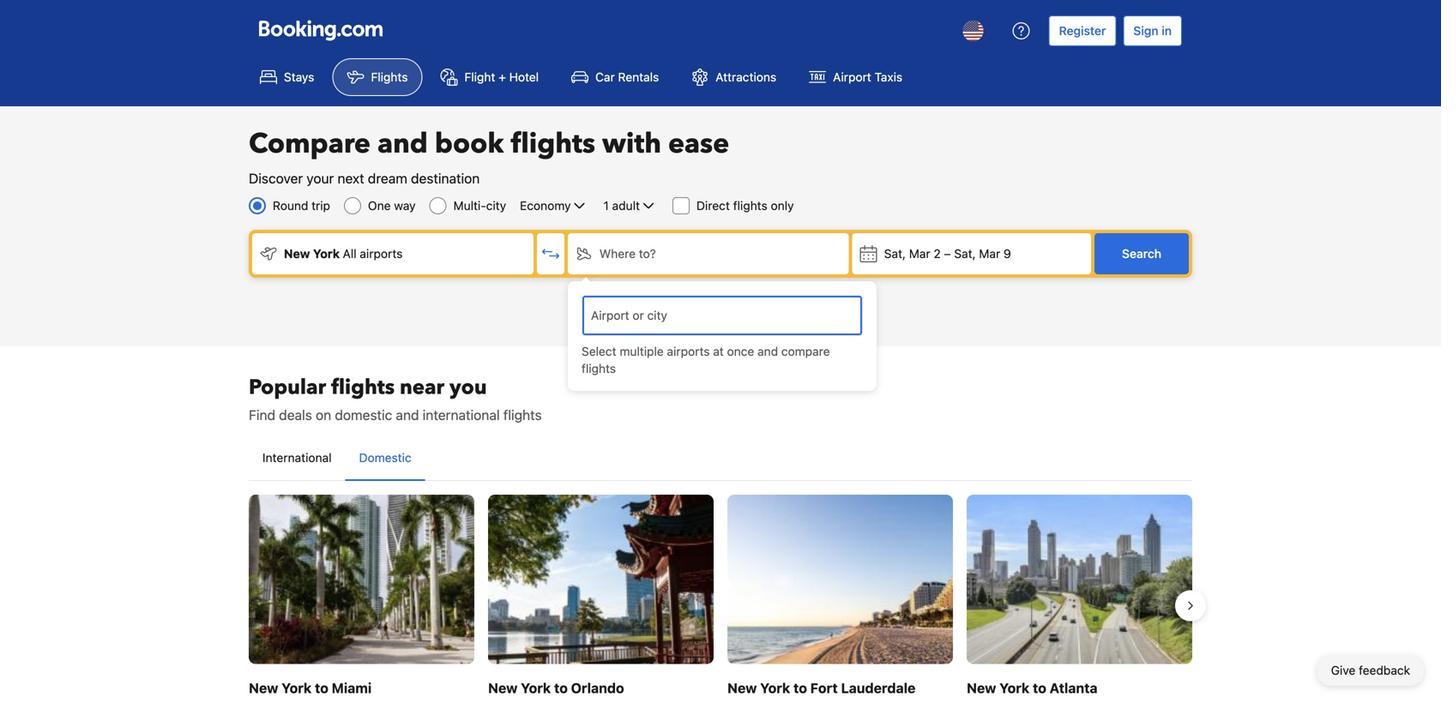 Task type: locate. For each thing, give the bounding box(es) containing it.
airports right all
[[360, 247, 403, 261]]

airports left at
[[667, 345, 710, 359]]

flights link
[[332, 58, 423, 96]]

to for fort
[[794, 680, 807, 697]]

york left "miami"
[[282, 680, 312, 697]]

new york to atlanta
[[967, 680, 1098, 697]]

flights inside the compare and book flights with ease discover your next dream destination
[[511, 125, 596, 163]]

flights
[[511, 125, 596, 163], [733, 199, 768, 213], [582, 362, 616, 376], [331, 374, 395, 402], [504, 407, 542, 423]]

1 adult button
[[602, 196, 659, 216]]

flight
[[465, 70, 495, 84]]

to for orlando
[[554, 680, 568, 697]]

tab list
[[249, 436, 1193, 482]]

new
[[284, 247, 310, 261], [249, 680, 278, 697], [488, 680, 518, 697], [728, 680, 757, 697], [967, 680, 997, 697]]

attractions link
[[677, 58, 791, 96]]

booking.com logo image
[[259, 20, 383, 41], [259, 20, 383, 41]]

1 horizontal spatial airports
[[667, 345, 710, 359]]

york left orlando
[[521, 680, 551, 697]]

1 horizontal spatial sat,
[[954, 247, 976, 261]]

and right once
[[758, 345, 778, 359]]

mar
[[909, 247, 931, 261], [979, 247, 1001, 261]]

and
[[378, 125, 428, 163], [758, 345, 778, 359], [396, 407, 419, 423]]

to for miami
[[315, 680, 329, 697]]

find
[[249, 407, 275, 423]]

flights up the domestic
[[331, 374, 395, 402]]

all
[[343, 247, 357, 261]]

2
[[934, 247, 941, 261]]

where to? button
[[568, 233, 849, 275]]

york left fort
[[760, 680, 791, 697]]

york
[[313, 247, 340, 261], [282, 680, 312, 697], [521, 680, 551, 697], [760, 680, 791, 697], [1000, 680, 1030, 697]]

where to?
[[600, 247, 656, 261]]

sign
[[1134, 24, 1159, 38]]

compare
[[782, 345, 830, 359]]

search button
[[1095, 233, 1189, 275]]

0 vertical spatial and
[[378, 125, 428, 163]]

0 vertical spatial airports
[[360, 247, 403, 261]]

1 vertical spatial and
[[758, 345, 778, 359]]

to left orlando
[[554, 680, 568, 697]]

york for orlando
[[521, 680, 551, 697]]

york for miami
[[282, 680, 312, 697]]

sat, mar 2 – sat, mar 9
[[884, 247, 1012, 261]]

new for new york to atlanta
[[967, 680, 997, 697]]

adult
[[612, 199, 640, 213]]

multi-
[[454, 199, 486, 213]]

airport taxis
[[833, 70, 903, 84]]

once
[[727, 345, 755, 359]]

sat, right – on the right of the page
[[954, 247, 976, 261]]

to left atlanta
[[1033, 680, 1047, 697]]

domestic button
[[345, 436, 425, 481]]

sat,
[[884, 247, 906, 261], [954, 247, 976, 261]]

region containing new york to miami
[[235, 488, 1207, 704]]

stays link
[[245, 58, 329, 96]]

new york to fort lauderdale link
[[728, 495, 953, 704]]

orlando
[[571, 680, 624, 697]]

sign in link
[[1124, 15, 1182, 46]]

near
[[400, 374, 445, 402]]

new york to orlando image
[[488, 495, 714, 664]]

to
[[315, 680, 329, 697], [554, 680, 568, 697], [794, 680, 807, 697], [1033, 680, 1047, 697]]

sign in
[[1134, 24, 1172, 38]]

1 mar from the left
[[909, 247, 931, 261]]

region
[[235, 488, 1207, 704]]

and down near
[[396, 407, 419, 423]]

fort
[[811, 680, 838, 697]]

2 to from the left
[[554, 680, 568, 697]]

next
[[338, 170, 364, 187]]

1 sat, from the left
[[884, 247, 906, 261]]

discover
[[249, 170, 303, 187]]

flights down select
[[582, 362, 616, 376]]

flights up "economy"
[[511, 125, 596, 163]]

airports
[[360, 247, 403, 261], [667, 345, 710, 359]]

flights inside select multiple airports at once and compare flights
[[582, 362, 616, 376]]

city
[[486, 199, 506, 213]]

car rentals link
[[557, 58, 674, 96]]

mar left 9
[[979, 247, 1001, 261]]

ease
[[668, 125, 730, 163]]

new for new york all airports
[[284, 247, 310, 261]]

popular
[[249, 374, 326, 402]]

1 horizontal spatial mar
[[979, 247, 1001, 261]]

and up 'dream'
[[378, 125, 428, 163]]

1 to from the left
[[315, 680, 329, 697]]

1 vertical spatial airports
[[667, 345, 710, 359]]

where
[[600, 247, 636, 261]]

new york to miami link
[[249, 495, 475, 704]]

domestic
[[335, 407, 392, 423]]

york left atlanta
[[1000, 680, 1030, 697]]

international
[[423, 407, 500, 423]]

0 horizontal spatial mar
[[909, 247, 931, 261]]

direct
[[697, 199, 730, 213]]

sat, left the 2
[[884, 247, 906, 261]]

2 vertical spatial and
[[396, 407, 419, 423]]

4 to from the left
[[1033, 680, 1047, 697]]

airport
[[833, 70, 872, 84]]

new for new york to miami
[[249, 680, 278, 697]]

3 to from the left
[[794, 680, 807, 697]]

0 horizontal spatial sat,
[[884, 247, 906, 261]]

flights left only
[[733, 199, 768, 213]]

Airport or city text field
[[590, 306, 856, 325]]

york left all
[[313, 247, 340, 261]]

in
[[1162, 24, 1172, 38]]

only
[[771, 199, 794, 213]]

atlanta
[[1050, 680, 1098, 697]]

new york to atlanta image
[[967, 495, 1193, 664]]

to left fort
[[794, 680, 807, 697]]

and inside select multiple airports at once and compare flights
[[758, 345, 778, 359]]

taxis
[[875, 70, 903, 84]]

mar left the 2
[[909, 247, 931, 261]]

to left "miami"
[[315, 680, 329, 697]]

new york to atlanta link
[[967, 495, 1193, 704]]

international button
[[249, 436, 345, 481]]

round trip
[[273, 199, 330, 213]]

flight + hotel
[[465, 70, 539, 84]]

one way
[[368, 199, 416, 213]]

new york to orlando
[[488, 680, 624, 697]]

0 horizontal spatial airports
[[360, 247, 403, 261]]



Task type: vqa. For each thing, say whether or not it's contained in the screenshot.
the 'feedback'
yes



Task type: describe. For each thing, give the bounding box(es) containing it.
with
[[602, 125, 662, 163]]

give feedback
[[1332, 664, 1411, 678]]

new york to miami image
[[249, 495, 475, 664]]

attractions
[[716, 70, 777, 84]]

search
[[1122, 247, 1162, 261]]

to for atlanta
[[1033, 680, 1047, 697]]

select multiple airports at once and compare flights
[[582, 345, 830, 376]]

stays
[[284, 70, 314, 84]]

multi-city
[[454, 199, 506, 213]]

9
[[1004, 247, 1012, 261]]

trip
[[312, 199, 330, 213]]

to?
[[639, 247, 656, 261]]

destination
[[411, 170, 480, 187]]

+
[[499, 70, 506, 84]]

1 adult
[[604, 199, 640, 213]]

domestic
[[359, 451, 412, 465]]

new york to orlando link
[[488, 495, 714, 704]]

direct flights only
[[697, 199, 794, 213]]

–
[[944, 247, 951, 261]]

2 sat, from the left
[[954, 247, 976, 261]]

give feedback button
[[1318, 656, 1424, 686]]

multiple
[[620, 345, 664, 359]]

hotel
[[509, 70, 539, 84]]

york for airports
[[313, 247, 340, 261]]

at
[[713, 345, 724, 359]]

popular flights near you find deals on domestic and international flights
[[249, 374, 542, 423]]

one
[[368, 199, 391, 213]]

dream
[[368, 170, 407, 187]]

miami
[[332, 680, 372, 697]]

flights right 'international'
[[504, 407, 542, 423]]

new york all airports
[[284, 247, 403, 261]]

car
[[596, 70, 615, 84]]

select
[[582, 345, 617, 359]]

york for fort
[[760, 680, 791, 697]]

airport taxis link
[[795, 58, 917, 96]]

economy
[[520, 199, 571, 213]]

register
[[1059, 24, 1106, 38]]

york for atlanta
[[1000, 680, 1030, 697]]

lauderdale
[[841, 680, 916, 697]]

on
[[316, 407, 331, 423]]

compare
[[249, 125, 371, 163]]

tab list containing international
[[249, 436, 1193, 482]]

round
[[273, 199, 308, 213]]

2 mar from the left
[[979, 247, 1001, 261]]

new york to miami
[[249, 680, 372, 697]]

give
[[1332, 664, 1356, 678]]

flight + hotel link
[[426, 58, 554, 96]]

register link
[[1049, 15, 1117, 46]]

book
[[435, 125, 504, 163]]

you
[[450, 374, 487, 402]]

sat, mar 2 – sat, mar 9 button
[[853, 233, 1092, 275]]

and inside the compare and book flights with ease discover your next dream destination
[[378, 125, 428, 163]]

rentals
[[618, 70, 659, 84]]

deals
[[279, 407, 312, 423]]

way
[[394, 199, 416, 213]]

new york to fort lauderdale
[[728, 680, 916, 697]]

new york to fort lauderdale image
[[728, 495, 953, 664]]

and inside popular flights near you find deals on domestic and international flights
[[396, 407, 419, 423]]

car rentals
[[596, 70, 659, 84]]

new for new york to orlando
[[488, 680, 518, 697]]

compare and book flights with ease discover your next dream destination
[[249, 125, 730, 187]]

flights
[[371, 70, 408, 84]]

your
[[307, 170, 334, 187]]

airports inside select multiple airports at once and compare flights
[[667, 345, 710, 359]]

1
[[604, 199, 609, 213]]

new for new york to fort lauderdale
[[728, 680, 757, 697]]

feedback
[[1359, 664, 1411, 678]]

international
[[263, 451, 332, 465]]



